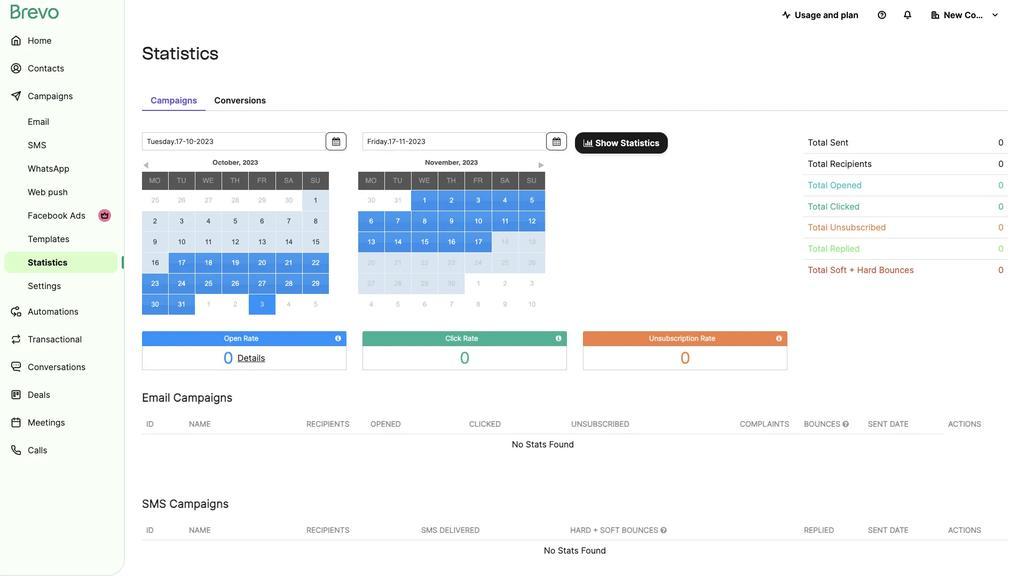 Task type: vqa. For each thing, say whether or not it's contained in the screenshot.


Task type: locate. For each thing, give the bounding box(es) containing it.
0 horizontal spatial 25
[[151, 197, 159, 205]]

1 horizontal spatial 16
[[448, 238, 455, 246]]

2 su from the left
[[527, 177, 537, 185]]

13 for 2nd the 13 link from the right
[[258, 238, 266, 246]]

conversions link
[[206, 90, 275, 111]]

name for email campaigns
[[189, 420, 211, 429]]

21
[[285, 259, 293, 267], [394, 259, 402, 267]]

date
[[890, 420, 909, 429], [890, 526, 909, 535]]

2 14 link from the left
[[385, 232, 411, 253]]

0 horizontal spatial clicked
[[469, 420, 501, 429]]

0 vertical spatial 17
[[475, 238, 482, 246]]

0 for total sent
[[999, 137, 1004, 148]]

1 horizontal spatial sa
[[500, 177, 510, 185]]

+ down total replied
[[849, 265, 855, 276]]

1 we from the left
[[203, 177, 214, 185]]

id down email campaigns
[[146, 420, 154, 429]]

id
[[146, 420, 154, 429], [146, 526, 154, 535]]

2023
[[243, 159, 258, 167], [463, 159, 478, 167]]

20 link
[[249, 253, 275, 273], [358, 253, 384, 273]]

fr down the november, 2023 ▶
[[473, 177, 483, 185]]

10
[[475, 217, 482, 225], [178, 238, 186, 246], [528, 300, 536, 308]]

name down sms campaigns
[[189, 526, 211, 535]]

3 total from the top
[[808, 180, 828, 190]]

1 horizontal spatial 10
[[475, 217, 482, 225]]

29 for middle 29 "link"
[[312, 280, 320, 288]]

0 horizontal spatial 18
[[205, 259, 212, 267]]

0 horizontal spatial 16
[[151, 259, 159, 267]]

0 vertical spatial opened
[[830, 180, 862, 190]]

2 horizontal spatial 7
[[450, 301, 454, 309]]

sms for sms
[[28, 140, 46, 151]]

3 info circle image from the left
[[776, 335, 782, 342]]

2023 down to text box
[[463, 159, 478, 167]]

9
[[450, 217, 454, 225], [153, 238, 157, 246], [503, 300, 507, 308]]

29 for rightmost 29 "link"
[[421, 280, 429, 288]]

0 for total replied
[[999, 244, 1004, 254]]

rate right open
[[244, 334, 259, 343]]

1 vertical spatial clicked
[[469, 420, 501, 429]]

9 for topmost 9 link
[[450, 217, 454, 225]]

5 link
[[519, 191, 545, 211], [222, 211, 248, 232], [385, 295, 411, 315], [302, 295, 329, 315]]

october, 2023
[[213, 159, 258, 167]]

1 horizontal spatial 21
[[394, 259, 402, 267]]

0 details
[[223, 348, 265, 368]]

push
[[48, 187, 68, 198]]

1 horizontal spatial 31
[[394, 197, 402, 205]]

2 horizontal spatial 8 link
[[465, 295, 492, 315]]

total down total clicked
[[808, 222, 828, 233]]

fr
[[257, 177, 267, 185], [473, 177, 483, 185]]

1 horizontal spatial 8
[[423, 217, 427, 225]]

recipients
[[830, 159, 872, 169], [306, 420, 350, 429], [306, 526, 350, 535]]

0 for total unsubscribed
[[999, 222, 1004, 233]]

info circle image
[[335, 335, 341, 342], [556, 335, 562, 342], [776, 335, 782, 342]]

1 tu from the left
[[177, 177, 186, 185]]

24 for topmost 24 link
[[475, 259, 482, 267]]

0 horizontal spatial 9 link
[[142, 232, 168, 253]]

21 link
[[276, 253, 302, 273], [385, 253, 411, 273]]

0 horizontal spatial rate
[[244, 334, 259, 343]]

total for total soft + hard bounces
[[808, 265, 828, 276]]

2 13 link from the left
[[358, 232, 384, 253]]

9 link
[[438, 211, 465, 232], [142, 232, 168, 253], [492, 295, 519, 315]]

recipients for email campaigns
[[306, 420, 350, 429]]

su for 1
[[311, 177, 320, 185]]

sms
[[28, 140, 46, 151], [142, 497, 166, 511], [421, 526, 437, 535]]

4 link
[[492, 191, 518, 211], [195, 211, 222, 232], [358, 295, 385, 315], [276, 295, 302, 315]]

1 fr from the left
[[257, 177, 267, 185]]

1 horizontal spatial 28
[[285, 280, 293, 288]]

1 horizontal spatial 25
[[205, 280, 212, 288]]

0 vertical spatial bounces
[[879, 265, 914, 276]]

1 horizontal spatial 21 link
[[385, 253, 411, 273]]

2023 for november,
[[463, 159, 478, 167]]

fr down the october, 2023 "link"
[[257, 177, 267, 185]]

2 21 link from the left
[[385, 253, 411, 273]]

1 vertical spatial 11 link
[[195, 232, 222, 253]]

1 14 from the left
[[285, 238, 293, 246]]

1 horizontal spatial 6
[[369, 217, 373, 225]]

no for email campaigns
[[512, 439, 523, 450]]

1 su from the left
[[311, 177, 320, 185]]

0 horizontal spatial soft
[[600, 526, 620, 535]]

2023 for october,
[[243, 159, 258, 167]]

18
[[501, 238, 509, 246], [205, 259, 212, 267]]

0 horizontal spatial fr
[[257, 177, 267, 185]]

0 vertical spatial 24
[[475, 259, 482, 267]]

1 horizontal spatial 2023
[[463, 159, 478, 167]]

1 horizontal spatial 27 link
[[249, 274, 275, 294]]

show
[[596, 138, 619, 148]]

4 total from the top
[[808, 201, 828, 212]]

0 vertical spatial date
[[890, 420, 909, 429]]

total recipients
[[808, 159, 872, 169]]

2 13 from the left
[[367, 238, 375, 246]]

we down november,
[[419, 177, 430, 185]]

17 link
[[465, 232, 492, 253], [169, 253, 195, 273]]

2 tu from the left
[[393, 177, 402, 185]]

1 horizontal spatial 9
[[450, 217, 454, 225]]

0 horizontal spatial 13 link
[[249, 232, 275, 253]]

3
[[476, 196, 480, 205], [180, 217, 184, 225], [530, 280, 534, 288], [260, 301, 264, 309]]

16 for 16 link to the bottom
[[151, 259, 159, 267]]

facebook ads
[[28, 210, 85, 221]]

26 link
[[168, 191, 195, 211], [519, 253, 545, 273], [222, 274, 248, 294]]

0 vertical spatial 12 link
[[519, 211, 545, 232]]

1 horizontal spatial 17
[[475, 238, 482, 246]]

total left sent
[[808, 137, 828, 148]]

total down total sent
[[808, 159, 828, 169]]

tu
[[177, 177, 186, 185], [393, 177, 402, 185]]

no
[[512, 439, 523, 450], [544, 546, 555, 556]]

1 vertical spatial 10
[[178, 238, 186, 246]]

total sent
[[808, 137, 849, 148]]

1 vertical spatial email
[[142, 391, 170, 405]]

1 sent from the top
[[868, 420, 888, 429]]

17 for left 17 'link'
[[178, 259, 186, 267]]

28 for the middle 28 link
[[285, 280, 293, 288]]

mo
[[149, 177, 160, 185], [365, 177, 377, 185]]

id for sms campaigns
[[146, 526, 154, 535]]

2023 right october, at the top
[[243, 159, 258, 167]]

10 link
[[465, 211, 492, 232], [169, 232, 195, 253], [519, 295, 545, 315]]

7 for middle 7 link
[[396, 217, 400, 225]]

2 horizontal spatial 26 link
[[519, 253, 545, 273]]

1 13 link from the left
[[249, 232, 275, 253]]

recipients for sms campaigns
[[306, 526, 350, 535]]

0 horizontal spatial 19
[[231, 259, 239, 267]]

1 vertical spatial 9
[[153, 238, 157, 246]]

name down email campaigns
[[189, 420, 211, 429]]

info circle image for unsubscription rate
[[776, 335, 782, 342]]

1 horizontal spatial +
[[849, 265, 855, 276]]

found for email campaigns
[[549, 439, 574, 450]]

0 vertical spatial found
[[549, 439, 574, 450]]

1 name from the top
[[189, 420, 211, 429]]

2 horizontal spatial 25 link
[[492, 253, 518, 273]]

sa for 30
[[284, 177, 293, 185]]

30 link
[[276, 191, 302, 211], [358, 191, 385, 211], [438, 274, 465, 294], [142, 295, 168, 315]]

1 horizontal spatial 29
[[312, 280, 320, 288]]

2023 inside "link"
[[243, 159, 258, 167]]

16 for top 16 link
[[448, 238, 455, 246]]

2 we from the left
[[419, 177, 430, 185]]

0 horizontal spatial 7
[[287, 217, 291, 225]]

+ left the bounces
[[593, 526, 598, 535]]

2 15 from the left
[[421, 238, 429, 246]]

0 horizontal spatial 6
[[260, 217, 264, 225]]

email
[[28, 116, 49, 127], [142, 391, 170, 405]]

stats
[[526, 439, 547, 450], [558, 546, 579, 556]]

contacts link
[[4, 56, 117, 81]]

1 vertical spatial unsubscribed
[[571, 420, 629, 429]]

2 mo from the left
[[365, 177, 377, 185]]

12 link
[[519, 211, 545, 232], [222, 232, 248, 253]]

sms inside "link"
[[28, 140, 46, 151]]

0 horizontal spatial 14
[[285, 238, 293, 246]]

no stats found
[[512, 439, 574, 450], [544, 546, 606, 556]]

0 vertical spatial 26
[[178, 197, 186, 205]]

statistics inside statistics link
[[28, 257, 68, 268]]

8 for the leftmost 8 'link'
[[314, 217, 318, 225]]

name
[[189, 420, 211, 429], [189, 526, 211, 535]]

rate right click at left
[[463, 334, 478, 343]]

0 horizontal spatial 28 link
[[222, 191, 249, 211]]

3 link
[[465, 191, 492, 211], [169, 211, 195, 232], [519, 274, 545, 294], [249, 295, 276, 315]]

email for email
[[28, 116, 49, 127]]

we down october, at the top
[[203, 177, 214, 185]]

we
[[203, 177, 214, 185], [419, 177, 430, 185]]

1 horizontal spatial sms
[[142, 497, 166, 511]]

transactional link
[[4, 327, 117, 352]]

13 for 1st the 13 link from the right
[[367, 238, 375, 246]]

6 total from the top
[[808, 244, 828, 254]]

1 15 from the left
[[312, 238, 320, 246]]

0 horizontal spatial email
[[28, 116, 49, 127]]

1 horizontal spatial 7
[[396, 217, 400, 225]]

1 actions from the top
[[948, 420, 981, 429]]

2 date from the top
[[890, 526, 909, 535]]

22 link
[[303, 253, 329, 273], [412, 253, 438, 273]]

1 vertical spatial no
[[544, 546, 555, 556]]

open rate
[[224, 334, 259, 343]]

1 horizontal spatial 10 link
[[465, 211, 492, 232]]

calls
[[28, 445, 47, 456]]

2 rate from the left
[[463, 334, 478, 343]]

su for 5
[[527, 177, 537, 185]]

1 rate from the left
[[244, 334, 259, 343]]

0 horizontal spatial 20
[[258, 259, 266, 267]]

8 for the right 8 'link'
[[476, 300, 480, 308]]

0 horizontal spatial 21
[[285, 259, 293, 267]]

1 link
[[302, 191, 329, 211], [411, 191, 438, 211], [465, 274, 492, 294], [195, 295, 222, 315]]

2 21 from the left
[[394, 259, 402, 267]]

info circle image for click rate
[[556, 335, 562, 342]]

4
[[503, 196, 507, 205], [207, 217, 210, 225], [370, 301, 373, 309], [287, 301, 291, 309]]

24 for 24 link to the left
[[178, 280, 186, 288]]

1 13 from the left
[[258, 238, 266, 246]]

2 vertical spatial recipients
[[306, 526, 350, 535]]

actions
[[948, 420, 981, 429], [948, 526, 981, 535]]

1 vertical spatial 24 link
[[169, 274, 195, 294]]

0 horizontal spatial 15 link
[[303, 232, 329, 253]]

7 link
[[276, 211, 302, 232], [385, 211, 411, 232], [438, 295, 465, 315]]

16
[[448, 238, 455, 246], [151, 259, 159, 267]]

2 20 link from the left
[[358, 253, 384, 273]]

0 vertical spatial 11 link
[[492, 211, 518, 232]]

1 vertical spatial 17 link
[[169, 253, 195, 273]]

2
[[450, 196, 454, 205], [153, 217, 157, 225], [503, 280, 507, 288], [233, 301, 237, 309]]

soft left the bounces
[[600, 526, 620, 535]]

whatsapp
[[28, 163, 69, 174]]

total down total unsubscribed
[[808, 244, 828, 254]]

facebook
[[28, 210, 67, 221]]

2 link
[[438, 191, 465, 211], [142, 211, 168, 232], [492, 274, 519, 294], [222, 295, 249, 315]]

0 horizontal spatial sms
[[28, 140, 46, 151]]

0 horizontal spatial 8
[[314, 217, 318, 225]]

fr for november, 2023
[[473, 177, 483, 185]]

30
[[285, 197, 293, 205], [368, 197, 375, 205], [448, 280, 455, 288], [151, 301, 159, 309]]

1 22 link from the left
[[303, 253, 329, 273]]

1 total from the top
[[808, 137, 828, 148]]

statistics inside the show statistics button
[[621, 138, 660, 148]]

2 th from the left
[[447, 177, 456, 185]]

24
[[475, 259, 482, 267], [178, 280, 186, 288]]

email for email campaigns
[[142, 391, 170, 405]]

we for november, 2023
[[419, 177, 430, 185]]

17 for the rightmost 17 'link'
[[475, 238, 482, 246]]

2 info circle image from the left
[[556, 335, 562, 342]]

1 horizontal spatial 23
[[448, 259, 455, 267]]

8
[[314, 217, 318, 225], [423, 217, 427, 225], [476, 300, 480, 308]]

rate for unsubscription rate
[[701, 334, 716, 343]]

14
[[285, 238, 293, 246], [394, 238, 402, 246]]

1 horizontal spatial 18
[[501, 238, 509, 246]]

2 total from the top
[[808, 159, 828, 169]]

1 horizontal spatial 17 link
[[465, 232, 492, 253]]

0 horizontal spatial 24
[[178, 280, 186, 288]]

2 2023 from the left
[[463, 159, 478, 167]]

28 link
[[222, 191, 249, 211], [276, 274, 302, 294], [385, 274, 411, 294]]

2 name from the top
[[189, 526, 211, 535]]

2 horizontal spatial 6 link
[[411, 295, 438, 315]]

0 for total clicked
[[999, 201, 1004, 212]]

0 for total soft + hard bounces
[[999, 265, 1004, 276]]

0 vertical spatial hard
[[857, 265, 877, 276]]

1 22 from the left
[[312, 259, 320, 267]]

meetings link
[[4, 410, 117, 436]]

3 rate from the left
[[701, 334, 716, 343]]

th down november, 2023 link
[[447, 177, 456, 185]]

1 mo from the left
[[149, 177, 160, 185]]

16 link
[[438, 232, 465, 253], [142, 253, 168, 273]]

29
[[258, 197, 266, 205], [312, 280, 320, 288], [421, 280, 429, 288]]

0 vertical spatial no
[[512, 439, 523, 450]]

0 vertical spatial 12
[[528, 217, 536, 225]]

0 vertical spatial 9 link
[[438, 211, 465, 232]]

calendar image
[[332, 137, 340, 146]]

19 link
[[519, 232, 545, 253], [222, 253, 248, 273]]

2 sa from the left
[[500, 177, 510, 185]]

deals
[[28, 390, 50, 400]]

1 vertical spatial id
[[146, 526, 154, 535]]

templates link
[[4, 229, 117, 250]]

0 horizontal spatial 24 link
[[169, 274, 195, 294]]

november, 2023 ▶
[[425, 159, 544, 170]]

0 horizontal spatial +
[[593, 526, 598, 535]]

1 horizontal spatial bounces
[[879, 265, 914, 276]]

1 horizontal spatial 20 link
[[358, 253, 384, 273]]

2 fr from the left
[[473, 177, 483, 185]]

calendar image
[[553, 137, 561, 146]]

su
[[311, 177, 320, 185], [527, 177, 537, 185]]

0 horizontal spatial found
[[549, 439, 574, 450]]

1 21 from the left
[[285, 259, 293, 267]]

show statistics
[[593, 138, 660, 148]]

2 horizontal spatial sms
[[421, 526, 437, 535]]

1 horizontal spatial 16 link
[[438, 232, 465, 253]]

clicked
[[830, 201, 860, 212], [469, 420, 501, 429]]

1 horizontal spatial 26
[[231, 280, 239, 288]]

1 info circle image from the left
[[335, 335, 341, 342]]

1 date from the top
[[890, 420, 909, 429]]

2 14 from the left
[[394, 238, 402, 246]]

1 20 from the left
[[258, 259, 266, 267]]

2 20 from the left
[[367, 259, 375, 267]]

templates
[[28, 234, 70, 245]]

0 for total recipients
[[999, 159, 1004, 169]]

1 th from the left
[[230, 177, 240, 185]]

29 link
[[249, 191, 276, 211], [303, 274, 329, 294], [412, 274, 438, 294]]

5 total from the top
[[808, 222, 828, 233]]

7 total from the top
[[808, 265, 828, 276]]

total up total clicked
[[808, 180, 828, 190]]

id down sms campaigns
[[146, 526, 154, 535]]

bounces
[[879, 265, 914, 276], [804, 420, 843, 429]]

total down total replied
[[808, 265, 828, 276]]

2 horizontal spatial info circle image
[[776, 335, 782, 342]]

14 for first 14 link from the right
[[394, 238, 402, 246]]

0 vertical spatial +
[[849, 265, 855, 276]]

2 horizontal spatial rate
[[701, 334, 716, 343]]

usage
[[795, 10, 821, 20]]

28
[[231, 197, 239, 205], [285, 280, 293, 288], [394, 280, 402, 288]]

18 link
[[492, 232, 518, 253], [195, 253, 222, 273]]

1
[[314, 196, 318, 205], [423, 196, 427, 205], [477, 280, 480, 288], [207, 301, 211, 309]]

total down total opened at top
[[808, 201, 828, 212]]

stats for email campaigns
[[526, 439, 547, 450]]

2023 inside the november, 2023 ▶
[[463, 159, 478, 167]]

1 horizontal spatial 13 link
[[358, 232, 384, 253]]

hard
[[857, 265, 877, 276], [570, 526, 591, 535]]

6 for the leftmost the 6 link
[[260, 217, 264, 225]]

0 horizontal spatial campaigns link
[[4, 83, 117, 109]]

th down the october, 2023 "link"
[[230, 177, 240, 185]]

sms link
[[4, 135, 117, 156]]

1 vertical spatial name
[[189, 526, 211, 535]]

1 horizontal spatial 12 link
[[519, 211, 545, 232]]

replied
[[830, 244, 860, 254], [804, 526, 834, 535]]

contacts
[[28, 63, 64, 74]]

1 id from the top
[[146, 420, 154, 429]]

2 id from the top
[[146, 526, 154, 535]]

7
[[287, 217, 291, 225], [396, 217, 400, 225], [450, 301, 454, 309]]

31 link
[[385, 191, 411, 211], [169, 295, 195, 315]]

rate right unsubscription
[[701, 334, 716, 343]]

1 2023 from the left
[[243, 159, 258, 167]]

9 for the middle 9 link
[[153, 238, 157, 246]]

usage and plan
[[795, 10, 859, 20]]

15
[[312, 238, 320, 246], [421, 238, 429, 246]]

21 for first 21 link
[[285, 259, 293, 267]]

sms for sms delivered
[[421, 526, 437, 535]]

no for sms campaigns
[[544, 546, 555, 556]]

th for 28
[[230, 177, 240, 185]]

soft down total replied
[[830, 265, 847, 276]]

6 for the rightmost the 6 link
[[423, 301, 427, 309]]

1 sa from the left
[[284, 177, 293, 185]]

2 vertical spatial 10
[[528, 300, 536, 308]]



Task type: describe. For each thing, give the bounding box(es) containing it.
new
[[944, 10, 963, 20]]

web push link
[[4, 182, 117, 203]]

7 for the right 7 link
[[450, 301, 454, 309]]

28 for the right 28 link
[[394, 280, 402, 288]]

sms campaigns
[[142, 497, 229, 511]]

th for 2
[[447, 177, 456, 185]]

1 horizontal spatial 8 link
[[412, 211, 438, 232]]

plan
[[841, 10, 859, 20]]

no stats found for sms campaigns
[[544, 546, 606, 556]]

whatsapp link
[[4, 158, 117, 179]]

6 for middle the 6 link
[[369, 217, 373, 225]]

1 horizontal spatial 7 link
[[385, 211, 411, 232]]

email link
[[4, 111, 117, 132]]

1 vertical spatial 16 link
[[142, 253, 168, 273]]

2 22 from the left
[[421, 259, 429, 267]]

stats for sms campaigns
[[558, 546, 579, 556]]

left___rvooi image
[[100, 211, 109, 220]]

bar chart image
[[584, 139, 593, 147]]

automations
[[28, 306, 79, 317]]

1 sent date from the top
[[868, 420, 909, 429]]

1 vertical spatial bounces
[[804, 420, 843, 429]]

tu for 26
[[177, 177, 186, 185]]

total for total recipients
[[808, 159, 828, 169]]

1 vertical spatial 19 link
[[222, 253, 248, 273]]

1 15 link from the left
[[303, 232, 329, 253]]

total opened
[[808, 180, 862, 190]]

rate for open rate
[[244, 334, 259, 343]]

2 horizontal spatial 10
[[528, 300, 536, 308]]

0 horizontal spatial 27
[[205, 197, 212, 205]]

0 vertical spatial 24 link
[[465, 253, 492, 273]]

0 vertical spatial 10
[[475, 217, 482, 225]]

1 vertical spatial hard
[[570, 526, 591, 535]]

0 vertical spatial 23 link
[[438, 253, 465, 273]]

0 vertical spatial 19 link
[[519, 232, 545, 253]]

home
[[28, 35, 52, 46]]

ads
[[70, 210, 85, 221]]

2 vertical spatial 26 link
[[222, 274, 248, 294]]

1 14 link from the left
[[276, 232, 302, 253]]

email campaigns
[[142, 391, 233, 405]]

hard  + soft bounces
[[570, 526, 660, 535]]

click rate
[[445, 334, 478, 343]]

0 horizontal spatial 11 link
[[195, 232, 222, 253]]

0 horizontal spatial 27 link
[[195, 191, 222, 211]]

sent
[[830, 137, 849, 148]]

automations link
[[4, 299, 117, 325]]

To text field
[[363, 132, 547, 151]]

total replied
[[808, 244, 860, 254]]

2 vertical spatial 25
[[205, 280, 212, 288]]

1 vertical spatial soft
[[600, 526, 620, 535]]

1 vertical spatial 25 link
[[492, 253, 518, 273]]

1 horizontal spatial 25 link
[[195, 274, 222, 294]]

26 for the bottom 26 link
[[231, 280, 239, 288]]

october,
[[213, 159, 241, 167]]

0 vertical spatial 16 link
[[438, 232, 465, 253]]

new company
[[944, 10, 1004, 20]]

id for email campaigns
[[146, 420, 154, 429]]

14 for first 14 link from left
[[285, 238, 293, 246]]

◀
[[143, 162, 150, 170]]

bounces
[[622, 526, 658, 535]]

open
[[224, 334, 242, 343]]

settings link
[[4, 276, 117, 297]]

october, 2023 link
[[168, 156, 302, 169]]

settings
[[28, 281, 61, 292]]

1 horizontal spatial 28 link
[[276, 274, 302, 294]]

0 vertical spatial 19
[[528, 238, 536, 246]]

15 for first 15 link from the left
[[312, 238, 320, 246]]

1 vertical spatial 31
[[178, 301, 186, 309]]

conversations
[[28, 362, 86, 373]]

facebook ads link
[[4, 205, 117, 226]]

1 21 link from the left
[[276, 253, 302, 273]]

total for total unsubscribed
[[808, 222, 828, 233]]

details
[[238, 353, 265, 363]]

sms delivered
[[421, 526, 480, 535]]

november,
[[425, 159, 461, 167]]

1 horizontal spatial 11
[[502, 217, 509, 225]]

1 vertical spatial 19
[[231, 259, 239, 267]]

2 vertical spatial 10 link
[[519, 295, 545, 315]]

usage and plan button
[[774, 4, 867, 26]]

15 for 1st 15 link from the right
[[421, 238, 429, 246]]

2 horizontal spatial 28 link
[[385, 274, 411, 294]]

0 for total opened
[[999, 180, 1004, 190]]

0 horizontal spatial 8 link
[[303, 211, 329, 232]]

info circle image for open rate
[[335, 335, 341, 342]]

we for october, 2023
[[203, 177, 214, 185]]

1 vertical spatial 9 link
[[142, 232, 168, 253]]

9 for the right 9 link
[[503, 300, 507, 308]]

unsubscription
[[649, 334, 699, 343]]

0 vertical spatial statistics
[[142, 43, 219, 64]]

0 horizontal spatial 25 link
[[142, 191, 168, 211]]

web
[[28, 187, 46, 198]]

0 vertical spatial replied
[[830, 244, 860, 254]]

meetings
[[28, 418, 65, 428]]

web push
[[28, 187, 68, 198]]

1 horizontal spatial 29 link
[[303, 274, 329, 294]]

total soft + hard bounces
[[808, 265, 914, 276]]

total unsubscribed
[[808, 222, 886, 233]]

0 horizontal spatial 7 link
[[276, 211, 302, 232]]

unsubscription rate
[[649, 334, 716, 343]]

1 horizontal spatial 12
[[528, 217, 536, 225]]

2 sent date from the top
[[868, 526, 909, 535]]

2 horizontal spatial 7 link
[[438, 295, 465, 315]]

0 horizontal spatial 12
[[231, 238, 239, 246]]

transactional
[[28, 334, 82, 345]]

2 horizontal spatial 29 link
[[412, 274, 438, 294]]

21 for second 21 link
[[394, 259, 402, 267]]

7 for 7 link to the left
[[287, 217, 291, 225]]

26 for middle 26 link
[[528, 259, 536, 267]]

name for sms campaigns
[[189, 526, 211, 535]]

From text field
[[142, 132, 326, 151]]

1 vertical spatial 18
[[205, 259, 212, 267]]

home link
[[4, 28, 117, 53]]

1 vertical spatial 12 link
[[222, 232, 248, 253]]

2 actions from the top
[[948, 526, 981, 535]]

show statistics button
[[575, 132, 668, 154]]

0 vertical spatial 31
[[394, 197, 402, 205]]

november, 2023 link
[[385, 156, 519, 169]]

total for total opened
[[808, 180, 828, 190]]

0 vertical spatial unsubscribed
[[830, 222, 886, 233]]

mo for 25
[[149, 177, 160, 185]]

1 horizontal spatial hard
[[857, 265, 877, 276]]

1 horizontal spatial soft
[[830, 265, 847, 276]]

conversations link
[[4, 355, 117, 380]]

1 horizontal spatial 27
[[258, 280, 266, 288]]

and
[[823, 10, 839, 20]]

1 vertical spatial +
[[593, 526, 598, 535]]

deals link
[[4, 382, 117, 408]]

1 vertical spatial 25
[[501, 259, 509, 267]]

8 for middle 8 'link'
[[423, 217, 427, 225]]

total clicked
[[808, 201, 860, 212]]

total for total sent
[[808, 137, 828, 148]]

complaints
[[740, 420, 789, 429]]

click
[[445, 334, 461, 343]]

new company button
[[923, 4, 1008, 26]]

▶ link
[[537, 160, 545, 170]]

no stats found for email campaigns
[[512, 439, 574, 450]]

company
[[965, 10, 1004, 20]]

fr for october, 2023
[[257, 177, 267, 185]]

0 vertical spatial 18 link
[[492, 232, 518, 253]]

delivered
[[440, 526, 480, 535]]

26 for top 26 link
[[178, 197, 186, 205]]

0 horizontal spatial unsubscribed
[[571, 420, 629, 429]]

0 vertical spatial 31 link
[[385, 191, 411, 211]]

0 vertical spatial 23
[[448, 259, 455, 267]]

total for total clicked
[[808, 201, 828, 212]]

0 horizontal spatial 23
[[151, 280, 159, 288]]

0 horizontal spatial 23 link
[[142, 274, 168, 294]]

1 vertical spatial 11
[[205, 238, 212, 246]]

1 horizontal spatial clicked
[[830, 201, 860, 212]]

tu for 31
[[393, 177, 402, 185]]

1 20 link from the left
[[249, 253, 275, 273]]

0 horizontal spatial 29 link
[[249, 191, 276, 211]]

0 vertical spatial recipients
[[830, 159, 872, 169]]

2 15 link from the left
[[412, 232, 438, 253]]

sa for 4
[[500, 177, 510, 185]]

1 horizontal spatial campaigns link
[[142, 90, 206, 111]]

0 vertical spatial 18
[[501, 238, 509, 246]]

0 vertical spatial 26 link
[[168, 191, 195, 211]]

1 horizontal spatial opened
[[830, 180, 862, 190]]

sms for sms campaigns
[[142, 497, 166, 511]]

found for sms campaigns
[[581, 546, 606, 556]]

1 horizontal spatial 11 link
[[492, 211, 518, 232]]

0 horizontal spatial 17 link
[[169, 253, 195, 273]]

2 horizontal spatial 27 link
[[358, 274, 384, 294]]

mo for 30
[[365, 177, 377, 185]]

1 vertical spatial 18 link
[[195, 253, 222, 273]]

0 horizontal spatial 6 link
[[249, 211, 275, 232]]

1 horizontal spatial 6 link
[[358, 211, 384, 232]]

0 horizontal spatial 31 link
[[169, 295, 195, 315]]

2 horizontal spatial 27
[[367, 280, 375, 288]]

1 vertical spatial 10 link
[[169, 232, 195, 253]]

2 horizontal spatial 9 link
[[492, 295, 519, 315]]

1 vertical spatial replied
[[804, 526, 834, 535]]

calls link
[[4, 438, 117, 463]]

2 sent from the top
[[868, 526, 888, 535]]

2 22 link from the left
[[412, 253, 438, 273]]

total for total replied
[[808, 244, 828, 254]]

0 horizontal spatial opened
[[371, 420, 401, 429]]

conversions
[[214, 95, 266, 106]]

rate for click rate
[[463, 334, 478, 343]]

0 horizontal spatial 10
[[178, 238, 186, 246]]

29 for 29 "link" to the left
[[258, 197, 266, 205]]

statistics link
[[4, 252, 117, 273]]

1 vertical spatial 26 link
[[519, 253, 545, 273]]

▶
[[538, 162, 544, 170]]

◀ link
[[142, 160, 150, 170]]

28 for 28 link to the left
[[231, 197, 239, 205]]



